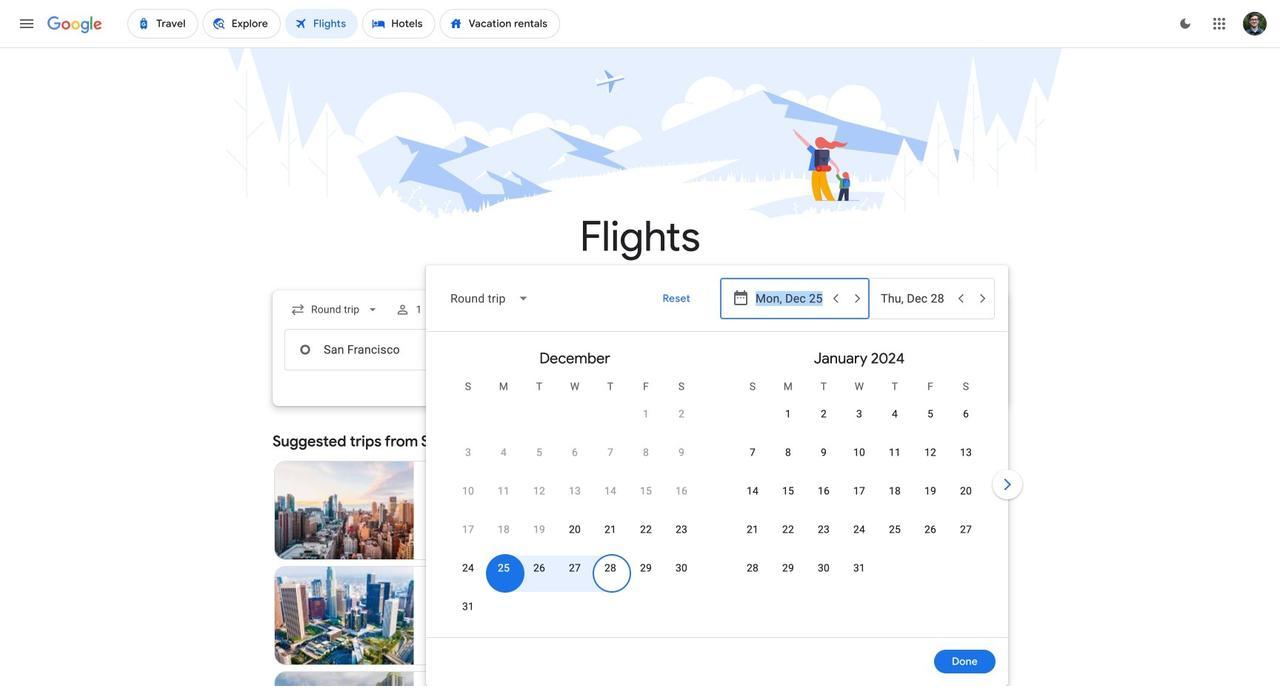 Task type: locate. For each thing, give the bounding box(es) containing it.
sun, dec 24 element
[[462, 561, 474, 576]]

thu, dec 21 element
[[605, 522, 617, 537]]

sun, dec 3 element
[[465, 445, 471, 460]]

row up wed, jan 17 element
[[735, 439, 984, 481]]

tue, jan 30 element
[[818, 561, 830, 576]]

sun, jan 7 element
[[750, 445, 756, 460]]

tue, jan 23 element
[[818, 522, 830, 537]]

grid
[[433, 338, 1002, 646]]

fri, jan 19 element
[[925, 484, 937, 499]]

thu, jan 18 element
[[889, 484, 901, 499]]

row down 176 us dollars text box
[[451, 554, 700, 597]]

fri, dec 29 element
[[640, 561, 652, 576]]

thu, jan 4 element
[[892, 407, 898, 422]]

wed, jan 31 element
[[854, 561, 866, 576]]

row up wed, jan 31 element
[[735, 516, 984, 558]]

Return text field
[[881, 279, 949, 319], [881, 330, 983, 370]]

None field
[[439, 281, 541, 316], [285, 296, 386, 323], [439, 281, 541, 316], [285, 296, 386, 323]]

fri, jan 26 element
[[925, 522, 937, 537]]

None text field
[[285, 329, 494, 370]]

sat, jan 6 element
[[963, 407, 969, 422]]

Flight search field
[[261, 265, 1026, 686]]

mon, jan 22 element
[[782, 522, 794, 537]]

tue, dec 5 element
[[536, 445, 542, 460]]

0 vertical spatial return text field
[[881, 279, 949, 319]]

change appearance image
[[1168, 6, 1203, 41]]

row down the tue, jan 23 element
[[735, 554, 877, 597]]

wed, dec 27 element
[[569, 561, 581, 576]]

wed, dec 13 element
[[569, 484, 581, 499]]

row up fri, dec 8 element at the bottom of page
[[628, 394, 700, 442]]

row
[[628, 394, 700, 442], [771, 394, 984, 442], [451, 439, 700, 481], [735, 439, 984, 481], [451, 477, 700, 519], [735, 477, 984, 519], [451, 516, 700, 558], [735, 516, 984, 558], [451, 554, 700, 597], [735, 554, 877, 597]]

sun, jan 28 element
[[747, 561, 759, 576]]

mon, dec 11 element
[[498, 484, 510, 499]]

sun, jan 21 element
[[747, 522, 759, 537]]

tue, jan 9 element
[[821, 445, 827, 460]]

mon, dec 4 element
[[501, 445, 507, 460]]

Departure text field
[[756, 279, 824, 319]]

fri, jan 5 element
[[928, 407, 934, 422]]

mon, dec 18 element
[[498, 522, 510, 537]]

row group
[[433, 338, 717, 635], [717, 338, 1002, 631]]

wed, jan 17 element
[[854, 484, 866, 499]]

next image
[[990, 467, 1026, 502]]

sat, dec 2 element
[[679, 407, 685, 422]]

sat, dec 30 element
[[676, 561, 688, 576]]

1 vertical spatial return text field
[[881, 330, 983, 370]]

176 US dollars text field
[[590, 537, 611, 551]]

sat, jan 20 element
[[960, 484, 972, 499]]

fri, dec 15 element
[[640, 484, 652, 499]]

2 return text field from the top
[[881, 330, 983, 370]]



Task type: vqa. For each thing, say whether or not it's contained in the screenshot.
Sun, Jan 28 element on the right bottom
yes



Task type: describe. For each thing, give the bounding box(es) containing it.
Departure text field
[[756, 330, 858, 370]]

row up wed, dec 27 element
[[451, 516, 700, 558]]

mon, jan 8 element
[[785, 445, 791, 460]]

mon, dec 25, departure date. element
[[498, 561, 510, 576]]

wed, jan 3 element
[[857, 407, 863, 422]]

row up wed, jan 24 element
[[735, 477, 984, 519]]

thu, dec 14 element
[[605, 484, 617, 499]]

tue, jan 16 element
[[818, 484, 830, 499]]

thu, dec 28, return date. element
[[605, 561, 617, 576]]

row up wed, dec 20 element
[[451, 477, 700, 519]]

thu, jan 11 element
[[889, 445, 901, 460]]

sun, dec 17 element
[[462, 522, 474, 537]]

sat, jan 13 element
[[960, 445, 972, 460]]

row up wed, dec 13 element
[[451, 439, 700, 481]]

thu, jan 25 element
[[889, 522, 901, 537]]

2 row group from the left
[[717, 338, 1002, 631]]

row up thu, jan 11 element
[[771, 394, 984, 442]]

main menu image
[[18, 15, 36, 33]]

sat, dec 23 element
[[676, 522, 688, 537]]

mon, jan 29 element
[[782, 561, 794, 576]]

wed, dec 6 element
[[572, 445, 578, 460]]

tue, dec 26 element
[[533, 561, 545, 576]]

thu, dec 7 element
[[608, 445, 614, 460]]

sat, jan 27 element
[[960, 522, 972, 537]]

wed, dec 20 element
[[569, 522, 581, 537]]

fri, jan 12 element
[[925, 445, 937, 460]]

sat, dec 16 element
[[676, 484, 688, 499]]

fri, dec 8 element
[[643, 445, 649, 460]]

mon, jan 15 element
[[782, 484, 794, 499]]

wed, jan 24 element
[[854, 522, 866, 537]]

1 return text field from the top
[[881, 279, 949, 319]]

suggested trips from san francisco region
[[273, 424, 1008, 686]]

sun, jan 14 element
[[747, 484, 759, 499]]

tue, dec 19 element
[[533, 522, 545, 537]]

tue, dec 12 element
[[533, 484, 545, 499]]

wed, jan 10 element
[[854, 445, 866, 460]]

mon, jan 1 element
[[785, 407, 791, 422]]

sun, dec 10 element
[[462, 484, 474, 499]]

sat, dec 9 element
[[679, 445, 685, 460]]

grid inside flight search field
[[433, 338, 1002, 646]]

1 row group from the left
[[433, 338, 717, 635]]

fri, dec 1 element
[[643, 407, 649, 422]]

sun, dec 31 element
[[462, 599, 474, 614]]

tue, jan 2 element
[[821, 407, 827, 422]]

fri, dec 22 element
[[640, 522, 652, 537]]



